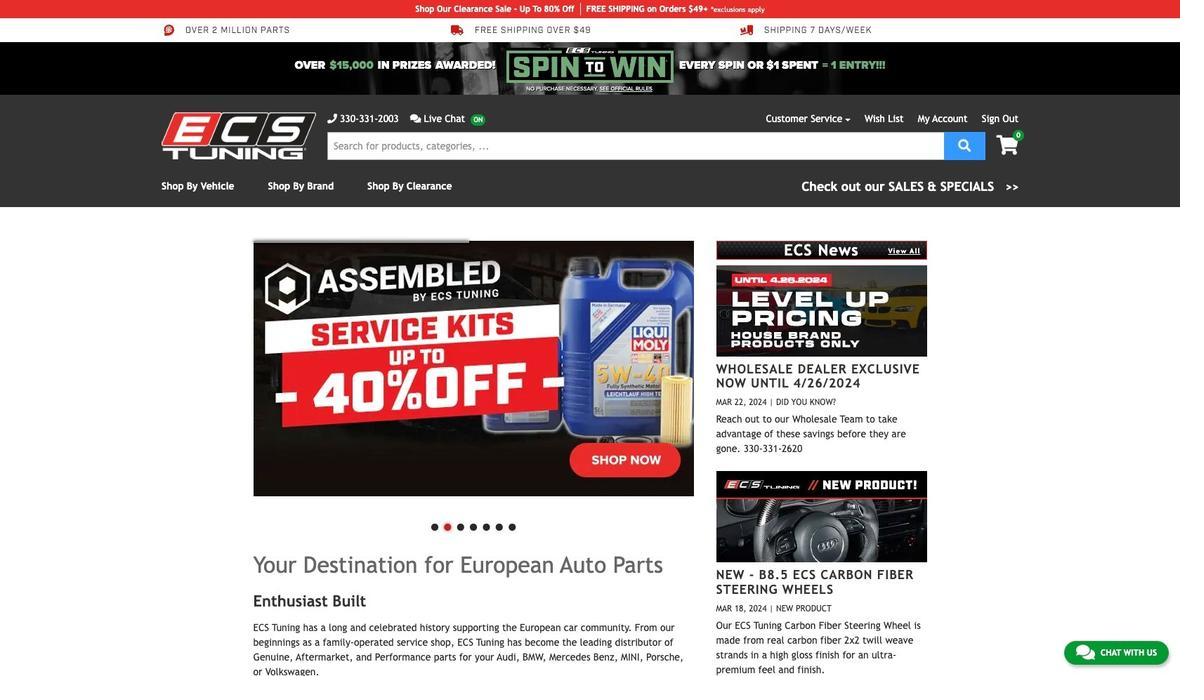 Task type: locate. For each thing, give the bounding box(es) containing it.
comments image
[[410, 114, 421, 124], [1076, 644, 1095, 661]]

ecs tuning image
[[162, 112, 316, 159]]

wholesale dealer exclusive now until 4/26/2024 image
[[716, 265, 927, 357]]

new - b8.5 ecs carbon fiber steering wheels image
[[716, 472, 927, 563]]

phone image
[[327, 114, 337, 124]]

1 horizontal spatial comments image
[[1076, 644, 1095, 661]]

0 horizontal spatial comments image
[[410, 114, 421, 124]]

0 vertical spatial comments image
[[410, 114, 421, 124]]

search image
[[959, 139, 971, 151]]



Task type: vqa. For each thing, say whether or not it's contained in the screenshot.
"close" icon
no



Task type: describe. For each thing, give the bounding box(es) containing it.
1 vertical spatial comments image
[[1076, 644, 1095, 661]]

generic - abe image
[[253, 241, 694, 497]]

ecs tuning 'spin to win' contest logo image
[[507, 48, 674, 83]]

Search text field
[[327, 132, 944, 160]]

shopping cart image
[[997, 136, 1019, 155]]



